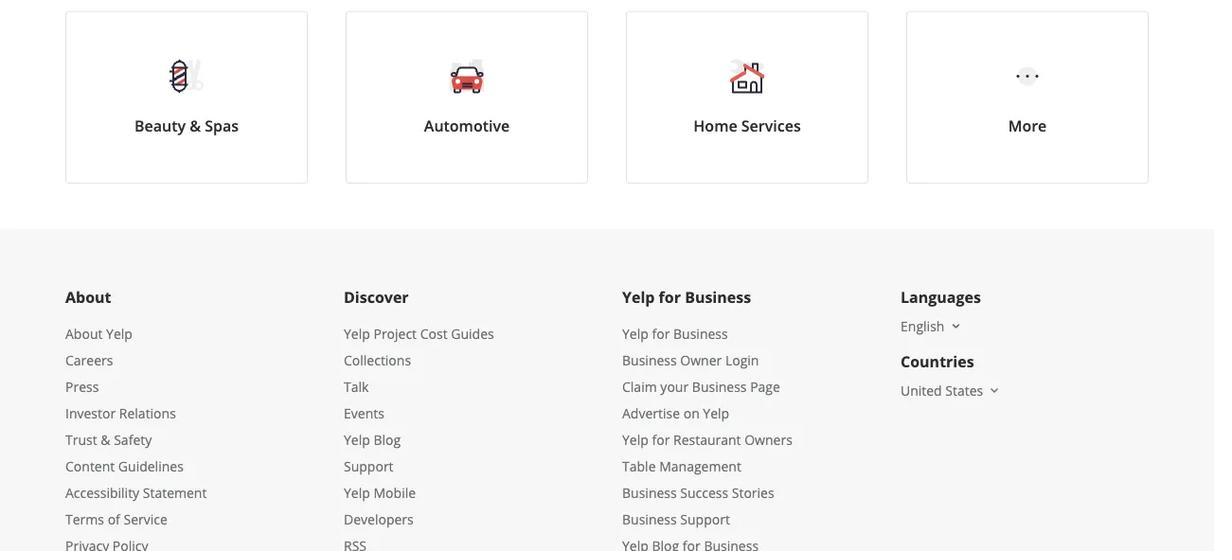 Task type: vqa. For each thing, say whether or not it's contained in the screenshot.
report a map error link
no



Task type: describe. For each thing, give the bounding box(es) containing it.
advertise
[[622, 404, 680, 422]]

0 vertical spatial &
[[190, 116, 201, 136]]

about yelp careers press investor relations trust & safety content guidelines accessibility statement terms of service
[[65, 325, 207, 528]]

& inside about yelp careers press investor relations trust & safety content guidelines accessibility statement terms of service
[[101, 431, 110, 449]]

home
[[694, 116, 737, 136]]

claim
[[622, 378, 657, 396]]

yelp for business
[[622, 287, 751, 308]]

login
[[725, 351, 759, 369]]

safety
[[114, 431, 152, 449]]

talk
[[344, 378, 369, 396]]

of
[[108, 510, 120, 528]]

united states button
[[901, 381, 1002, 399]]

beauty & spas
[[134, 116, 239, 136]]

terms
[[65, 510, 104, 528]]

trust & safety link
[[65, 431, 152, 449]]

yelp for business business owner login claim your business page advertise on yelp yelp for restaurant owners table management business success stories business support
[[622, 325, 793, 528]]

statement
[[143, 484, 207, 502]]

careers link
[[65, 351, 113, 369]]

events
[[344, 404, 384, 422]]

about for about
[[65, 287, 111, 308]]

cost
[[420, 325, 448, 343]]

business owner login link
[[622, 351, 759, 369]]

english
[[901, 317, 945, 335]]

2 vertical spatial for
[[652, 431, 670, 449]]

yelp down support link
[[344, 484, 370, 502]]

collections link
[[344, 351, 411, 369]]

success
[[680, 484, 728, 502]]

guidelines
[[118, 457, 184, 475]]

advertise on yelp link
[[622, 404, 729, 422]]

yelp project cost guides collections talk events yelp blog support yelp mobile developers
[[344, 325, 494, 528]]

yelp up table
[[622, 431, 649, 449]]

yelp project cost guides link
[[344, 325, 494, 343]]

trust
[[65, 431, 97, 449]]

yelp mobile link
[[344, 484, 416, 502]]

yelp for business link
[[622, 325, 728, 343]]

table
[[622, 457, 656, 475]]

accessibility statement link
[[65, 484, 207, 502]]

states
[[946, 381, 983, 399]]

for for yelp for business business owner login claim your business page advertise on yelp yelp for restaurant owners table management business success stories business support
[[652, 325, 670, 343]]

yelp up yelp for business link
[[622, 287, 655, 308]]

support link
[[344, 457, 394, 475]]

accessibility
[[65, 484, 139, 502]]

spas
[[205, 116, 239, 136]]

press
[[65, 378, 99, 396]]

united
[[901, 381, 942, 399]]

business success stories link
[[622, 484, 774, 502]]

yelp down events in the left of the page
[[344, 431, 370, 449]]

restaurant
[[673, 431, 741, 449]]

your
[[660, 378, 689, 396]]

investor
[[65, 404, 116, 422]]

support inside yelp for business business owner login claim your business page advertise on yelp yelp for restaurant owners table management business success stories business support
[[680, 510, 730, 528]]

yelp for restaurant owners link
[[622, 431, 793, 449]]



Task type: locate. For each thing, give the bounding box(es) containing it.
& left spas
[[190, 116, 201, 136]]

more link
[[906, 11, 1149, 184]]

1 vertical spatial &
[[101, 431, 110, 449]]

content guidelines link
[[65, 457, 184, 475]]

collections
[[344, 351, 411, 369]]

press link
[[65, 378, 99, 396]]

support
[[344, 457, 394, 475], [680, 510, 730, 528]]

for up yelp for business link
[[659, 287, 681, 308]]

1 vertical spatial support
[[680, 510, 730, 528]]

beauty & spas link
[[65, 11, 308, 184]]

&
[[190, 116, 201, 136], [101, 431, 110, 449]]

yelp up careers link
[[106, 325, 132, 343]]

support down success
[[680, 510, 730, 528]]

& right trust at the left bottom
[[101, 431, 110, 449]]

events link
[[344, 404, 384, 422]]

project
[[374, 325, 417, 343]]

home services link
[[626, 11, 869, 184]]

16 chevron down v2 image
[[948, 319, 964, 334]]

content
[[65, 457, 115, 475]]

about up about yelp link
[[65, 287, 111, 308]]

for for yelp for business
[[659, 287, 681, 308]]

on
[[684, 404, 700, 422]]

yelp
[[622, 287, 655, 308], [106, 325, 132, 343], [344, 325, 370, 343], [622, 325, 649, 343], [703, 404, 729, 422], [344, 431, 370, 449], [622, 431, 649, 449], [344, 484, 370, 502]]

1 horizontal spatial support
[[680, 510, 730, 528]]

stories
[[732, 484, 774, 502]]

more
[[1008, 116, 1047, 136]]

blog
[[374, 431, 401, 449]]

yelp up collections
[[344, 325, 370, 343]]

investor relations link
[[65, 404, 176, 422]]

terms of service link
[[65, 510, 167, 528]]

page
[[750, 378, 780, 396]]

about yelp link
[[65, 325, 132, 343]]

2 about from the top
[[65, 325, 103, 343]]

countries
[[901, 352, 974, 372]]

0 vertical spatial for
[[659, 287, 681, 308]]

1 horizontal spatial &
[[190, 116, 201, 136]]

talk link
[[344, 378, 369, 396]]

1 vertical spatial for
[[652, 325, 670, 343]]

about up careers
[[65, 325, 103, 343]]

0 horizontal spatial support
[[344, 457, 394, 475]]

for up business owner login "link" at right
[[652, 325, 670, 343]]

automotive
[[424, 116, 510, 136]]

0 vertical spatial support
[[344, 457, 394, 475]]

home services
[[694, 116, 801, 136]]

1 about from the top
[[65, 287, 111, 308]]

1 vertical spatial about
[[65, 325, 103, 343]]

languages
[[901, 287, 981, 308]]

claim your business page link
[[622, 378, 780, 396]]

about
[[65, 287, 111, 308], [65, 325, 103, 343]]

0 horizontal spatial &
[[101, 431, 110, 449]]

united states
[[901, 381, 983, 399]]

english button
[[901, 317, 964, 335]]

owners
[[745, 431, 793, 449]]

for down advertise
[[652, 431, 670, 449]]

0 vertical spatial about
[[65, 287, 111, 308]]

mobile
[[374, 484, 416, 502]]

support inside yelp project cost guides collections talk events yelp blog support yelp mobile developers
[[344, 457, 394, 475]]

management
[[659, 457, 741, 475]]

yelp right 'on'
[[703, 404, 729, 422]]

developers
[[344, 510, 414, 528]]

support down yelp blog link
[[344, 457, 394, 475]]

beauty
[[134, 116, 186, 136]]

yelp blog link
[[344, 431, 401, 449]]

developers link
[[344, 510, 414, 528]]

business support link
[[622, 510, 730, 528]]

business
[[685, 287, 751, 308], [673, 325, 728, 343], [622, 351, 677, 369], [692, 378, 747, 396], [622, 484, 677, 502], [622, 510, 677, 528]]

services
[[741, 116, 801, 136]]

relations
[[119, 404, 176, 422]]

guides
[[451, 325, 494, 343]]

yelp up claim
[[622, 325, 649, 343]]

about for about yelp careers press investor relations trust & safety content guidelines accessibility statement terms of service
[[65, 325, 103, 343]]

16 chevron down v2 image
[[987, 383, 1002, 398]]

about inside about yelp careers press investor relations trust & safety content guidelines accessibility statement terms of service
[[65, 325, 103, 343]]

automotive link
[[346, 11, 588, 184]]

owner
[[680, 351, 722, 369]]

yelp inside about yelp careers press investor relations trust & safety content guidelines accessibility statement terms of service
[[106, 325, 132, 343]]

for
[[659, 287, 681, 308], [652, 325, 670, 343], [652, 431, 670, 449]]

careers
[[65, 351, 113, 369]]

table management link
[[622, 457, 741, 475]]

discover
[[344, 287, 409, 308]]

service
[[124, 510, 167, 528]]



